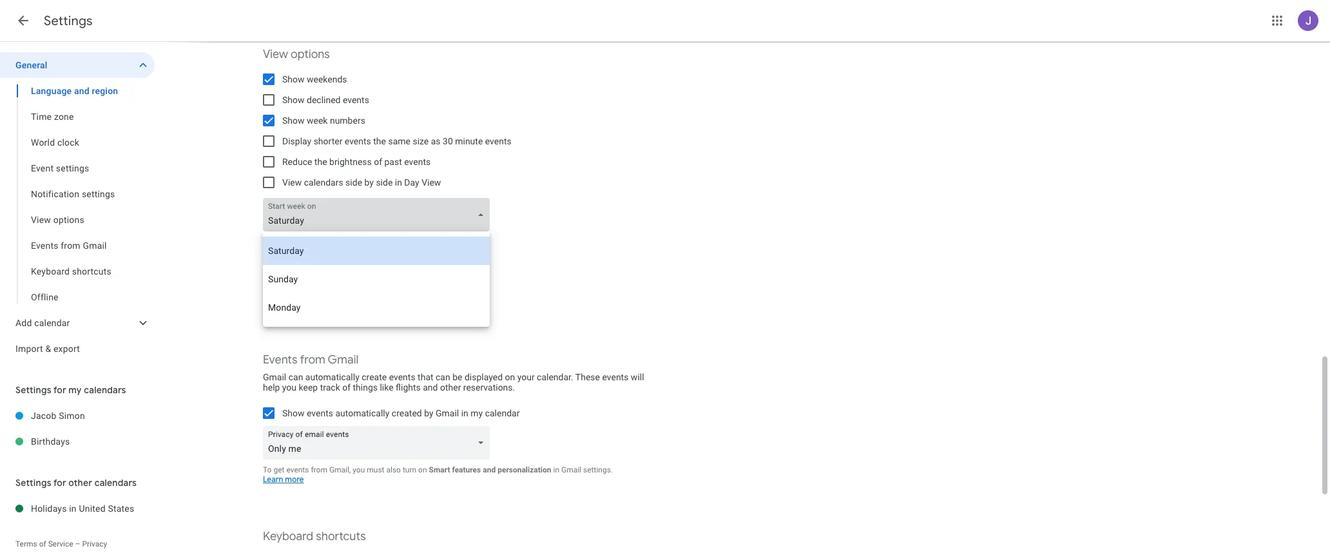 Task type: describe. For each thing, give the bounding box(es) containing it.
show declined events
[[282, 95, 369, 105]]

add
[[15, 318, 32, 328]]

in inside to get events from gmail, you must also turn on smart features and personalization in gmail settings. learn more
[[554, 466, 560, 475]]

display shorter events the same size as 30 minute events
[[282, 136, 512, 146]]

from for events from gmail
[[61, 241, 80, 251]]

of inside 'events from gmail gmail can automatically create events that can be displayed on your calendar. these events will help you keep track of things like flights and other reservations.'
[[343, 382, 351, 393]]

0 vertical spatial view options
[[263, 47, 330, 62]]

region
[[92, 86, 118, 96]]

–
[[75, 540, 80, 549]]

tree containing general
[[0, 52, 155, 362]]

united
[[79, 504, 106, 514]]

time
[[31, 112, 52, 122]]

1 vertical spatial the
[[315, 157, 327, 167]]

from for events from gmail gmail can automatically create events that can be displayed on your calendar. these events will help you keep track of things like flights and other reservations.
[[300, 353, 325, 368]]

service
[[48, 540, 73, 549]]

gmail up the track
[[328, 353, 359, 368]]

personalization
[[498, 466, 552, 475]]

events from gmail
[[31, 241, 107, 251]]

privacy
[[82, 540, 107, 549]]

0 horizontal spatial view options
[[31, 215, 84, 225]]

0 horizontal spatial shortcuts
[[72, 266, 112, 277]]

track
[[320, 382, 340, 393]]

view inside group
[[31, 215, 51, 225]]

displayed
[[465, 372, 503, 382]]

gmail,
[[329, 466, 351, 475]]

events for events from gmail
[[31, 241, 58, 251]]

minute
[[455, 136, 483, 146]]

&
[[45, 344, 51, 354]]

keep
[[299, 382, 318, 393]]

reduce
[[282, 157, 312, 167]]

settings for settings for other calendars
[[15, 477, 51, 489]]

states
[[108, 504, 134, 514]]

reduce the brightness of past events
[[282, 157, 431, 167]]

your
[[518, 372, 535, 382]]

events down the track
[[307, 408, 333, 418]]

help
[[263, 382, 280, 393]]

saturday option
[[263, 237, 490, 265]]

events left will
[[603, 372, 629, 382]]

reservations.
[[464, 382, 515, 393]]

like
[[380, 382, 394, 393]]

0 horizontal spatial other
[[69, 477, 92, 489]]

gmail inside to get events from gmail, you must also turn on smart features and personalization in gmail settings. learn more
[[562, 466, 582, 475]]

0 vertical spatial the
[[373, 136, 386, 146]]

learn more link
[[263, 475, 304, 485]]

create
[[362, 372, 387, 382]]

calendar inside 'tree'
[[34, 318, 70, 328]]

holidays
[[31, 504, 67, 514]]

export
[[54, 344, 80, 354]]

gmail left keep
[[263, 372, 286, 382]]

gmail inside group
[[83, 241, 107, 251]]

privacy link
[[82, 540, 107, 549]]

same
[[388, 136, 411, 146]]

you inside to get events from gmail, you must also turn on smart features and personalization in gmail settings. learn more
[[353, 466, 365, 475]]

settings for settings
[[44, 13, 93, 29]]

2 side from the left
[[376, 177, 393, 188]]

in down reservations.
[[461, 408, 469, 418]]

features
[[452, 466, 481, 475]]

holidays in united states link
[[31, 496, 155, 522]]

1 can from the left
[[289, 372, 303, 382]]

events up reduce the brightness of past events
[[345, 136, 371, 146]]

will
[[631, 372, 645, 382]]

jacob simon tree item
[[0, 403, 155, 429]]

learn
[[263, 475, 283, 485]]

group containing language and region
[[0, 78, 155, 310]]

birthdays link
[[31, 429, 155, 455]]

general
[[15, 60, 47, 70]]

settings for my calendars tree
[[0, 403, 155, 455]]

holidays in united states
[[31, 504, 134, 514]]

terms of service – privacy
[[15, 540, 107, 549]]

keyboard inside group
[[31, 266, 70, 277]]

turn
[[403, 466, 417, 475]]

from inside to get events from gmail, you must also turn on smart features and personalization in gmail settings. learn more
[[311, 466, 328, 475]]

general tree item
[[0, 52, 155, 78]]

on inside 'events from gmail gmail can automatically create events that can be displayed on your calendar. these events will help you keep track of things like flights and other reservations.'
[[505, 372, 515, 382]]

show for show declined events
[[282, 95, 305, 105]]

more
[[285, 475, 304, 485]]

and inside to get events from gmail, you must also turn on smart features and personalization in gmail settings. learn more
[[483, 466, 496, 475]]

day
[[405, 177, 420, 188]]

as
[[431, 136, 441, 146]]

clock
[[57, 137, 79, 148]]

settings for settings for my calendars
[[15, 384, 51, 396]]

numbers
[[330, 115, 366, 126]]

offline
[[31, 292, 58, 302]]

go back image
[[15, 13, 31, 28]]

show week numbers
[[282, 115, 366, 126]]

settings for other calendars
[[15, 477, 137, 489]]

import & export
[[15, 344, 80, 354]]

created
[[392, 408, 422, 418]]

in inside tree item
[[69, 504, 77, 514]]

event
[[31, 163, 54, 173]]

0 horizontal spatial of
[[39, 540, 46, 549]]

get
[[274, 466, 285, 475]]

0 vertical spatial calendars
[[304, 177, 343, 188]]

holidays in united states tree item
[[0, 496, 155, 522]]

to
[[263, 466, 272, 475]]

declined
[[307, 95, 341, 105]]

calendars for settings for my calendars
[[84, 384, 126, 396]]

add calendar
[[15, 318, 70, 328]]

size
[[413, 136, 429, 146]]

to get events from gmail, you must also turn on smart features and personalization in gmail settings. learn more
[[263, 466, 613, 485]]



Task type: vqa. For each thing, say whether or not it's contained in the screenshot.
middle the and
yes



Task type: locate. For each thing, give the bounding box(es) containing it.
0 vertical spatial of
[[374, 157, 382, 167]]

start week on list box
[[263, 231, 490, 327]]

can right help
[[289, 372, 303, 382]]

other inside 'events from gmail gmail can automatically create events that can be displayed on your calendar. these events will help you keep track of things like flights and other reservations.'
[[440, 382, 461, 393]]

0 vertical spatial settings
[[44, 13, 93, 29]]

you right help
[[282, 382, 297, 393]]

on
[[505, 372, 515, 382], [419, 466, 427, 475]]

side
[[346, 177, 362, 188], [376, 177, 393, 188]]

view calendars side by side in day view
[[282, 177, 441, 188]]

1 vertical spatial and
[[423, 382, 438, 393]]

view up the show weekends
[[263, 47, 288, 62]]

events for events from gmail gmail can automatically create events that can be displayed on your calendar. these events will help you keep track of things like flights and other reservations.
[[263, 353, 298, 368]]

1 vertical spatial automatically
[[336, 408, 390, 418]]

automatically inside 'events from gmail gmail can automatically create events that can be displayed on your calendar. these events will help you keep track of things like flights and other reservations.'
[[306, 372, 360, 382]]

1 vertical spatial calendar
[[485, 408, 520, 418]]

automatically down things
[[336, 408, 390, 418]]

show left weekends at top left
[[282, 74, 305, 84]]

4 show from the top
[[282, 408, 305, 418]]

2 vertical spatial calendars
[[95, 477, 137, 489]]

settings for notification settings
[[82, 189, 115, 199]]

terms
[[15, 540, 37, 549]]

terms of service link
[[15, 540, 73, 549]]

1 vertical spatial events
[[263, 353, 298, 368]]

weekends
[[307, 74, 347, 84]]

shorter
[[314, 136, 343, 146]]

my up jacob simon tree item
[[69, 384, 82, 396]]

by down reduce the brightness of past events
[[365, 177, 374, 188]]

0 vertical spatial options
[[291, 47, 330, 62]]

settings right go back icon
[[44, 13, 93, 29]]

view options up the show weekends
[[263, 47, 330, 62]]

gmail
[[83, 241, 107, 251], [328, 353, 359, 368], [263, 372, 286, 382], [436, 408, 459, 418], [562, 466, 582, 475]]

from down notification settings
[[61, 241, 80, 251]]

of
[[374, 157, 382, 167], [343, 382, 351, 393], [39, 540, 46, 549]]

flights
[[396, 382, 421, 393]]

events inside to get events from gmail, you must also turn on smart features and personalization in gmail settings. learn more
[[287, 466, 309, 475]]

1 horizontal spatial my
[[471, 408, 483, 418]]

1 vertical spatial of
[[343, 382, 351, 393]]

2 can from the left
[[436, 372, 451, 382]]

from inside 'events from gmail gmail can automatically create events that can be displayed on your calendar. these events will help you keep track of things like flights and other reservations.'
[[300, 353, 325, 368]]

calendar up &
[[34, 318, 70, 328]]

other right that
[[440, 382, 461, 393]]

0 horizontal spatial side
[[346, 177, 362, 188]]

1 vertical spatial for
[[53, 477, 66, 489]]

settings right notification
[[82, 189, 115, 199]]

1 horizontal spatial the
[[373, 136, 386, 146]]

automatically
[[306, 372, 360, 382], [336, 408, 390, 418]]

for up jacob simon
[[53, 384, 66, 396]]

1 horizontal spatial can
[[436, 372, 451, 382]]

that
[[418, 372, 434, 382]]

gmail down notification settings
[[83, 241, 107, 251]]

1 vertical spatial keyboard shortcuts
[[263, 529, 366, 544]]

from up keep
[[300, 353, 325, 368]]

import
[[15, 344, 43, 354]]

2 horizontal spatial of
[[374, 157, 382, 167]]

these
[[576, 372, 600, 382]]

show for show weekends
[[282, 74, 305, 84]]

language
[[31, 86, 72, 96]]

options inside group
[[53, 215, 84, 225]]

show for show week numbers
[[282, 115, 305, 126]]

from left gmail, on the bottom of page
[[311, 466, 328, 475]]

0 horizontal spatial keyboard shortcuts
[[31, 266, 112, 277]]

1 horizontal spatial side
[[376, 177, 393, 188]]

group
[[0, 78, 155, 310]]

events
[[343, 95, 369, 105], [345, 136, 371, 146], [485, 136, 512, 146], [404, 157, 431, 167], [389, 372, 416, 382], [603, 372, 629, 382], [307, 408, 333, 418], [287, 466, 309, 475]]

1 vertical spatial by
[[424, 408, 434, 418]]

show down the show weekends
[[282, 95, 305, 105]]

keyboard shortcuts down events from gmail
[[31, 266, 112, 277]]

brightness
[[330, 157, 372, 167]]

calendars
[[304, 177, 343, 188], [84, 384, 126, 396], [95, 477, 137, 489]]

2 vertical spatial of
[[39, 540, 46, 549]]

calendars up jacob simon tree item
[[84, 384, 126, 396]]

for for other
[[53, 477, 66, 489]]

time zone
[[31, 112, 74, 122]]

1 horizontal spatial you
[[353, 466, 365, 475]]

0 vertical spatial my
[[69, 384, 82, 396]]

1 horizontal spatial and
[[423, 382, 438, 393]]

0 horizontal spatial calendar
[[34, 318, 70, 328]]

jacob simon
[[31, 411, 85, 421]]

options up events from gmail
[[53, 215, 84, 225]]

0 vertical spatial from
[[61, 241, 80, 251]]

1 horizontal spatial view options
[[263, 47, 330, 62]]

birthdays tree item
[[0, 429, 155, 455]]

show events automatically created by gmail in my calendar
[[282, 408, 520, 418]]

show for show events automatically created by gmail in my calendar
[[282, 408, 305, 418]]

on inside to get events from gmail, you must also turn on smart features and personalization in gmail settings. learn more
[[419, 466, 427, 475]]

0 horizontal spatial can
[[289, 372, 303, 382]]

0 vertical spatial on
[[505, 372, 515, 382]]

the
[[373, 136, 386, 146], [315, 157, 327, 167]]

jacob
[[31, 411, 56, 421]]

view down notification
[[31, 215, 51, 225]]

notification settings
[[31, 189, 115, 199]]

side down reduce the brightness of past events
[[346, 177, 362, 188]]

settings.
[[584, 466, 613, 475]]

show weekends
[[282, 74, 347, 84]]

on right 'turn'
[[419, 466, 427, 475]]

1 for from the top
[[53, 384, 66, 396]]

events right minute
[[485, 136, 512, 146]]

must
[[367, 466, 385, 475]]

by
[[365, 177, 374, 188], [424, 408, 434, 418]]

display
[[282, 136, 312, 146]]

keyboard up offline
[[31, 266, 70, 277]]

0 horizontal spatial and
[[74, 86, 90, 96]]

of right the track
[[343, 382, 351, 393]]

view right day
[[422, 177, 441, 188]]

keyboard
[[31, 266, 70, 277], [263, 529, 313, 544]]

zone
[[54, 112, 74, 122]]

settings
[[56, 163, 89, 173], [82, 189, 115, 199]]

by right created on the left bottom
[[424, 408, 434, 418]]

events down size
[[404, 157, 431, 167]]

other
[[440, 382, 461, 393], [69, 477, 92, 489]]

in right personalization
[[554, 466, 560, 475]]

events right get
[[287, 466, 309, 475]]

view options
[[263, 47, 330, 62], [31, 215, 84, 225]]

monday option
[[263, 293, 490, 322]]

0 vertical spatial keyboard
[[31, 266, 70, 277]]

1 vertical spatial from
[[300, 353, 325, 368]]

1 vertical spatial other
[[69, 477, 92, 489]]

in
[[395, 177, 402, 188], [461, 408, 469, 418], [554, 466, 560, 475], [69, 504, 77, 514]]

0 vertical spatial keyboard shortcuts
[[31, 266, 112, 277]]

language and region
[[31, 86, 118, 96]]

events left that
[[389, 372, 416, 382]]

0 horizontal spatial you
[[282, 382, 297, 393]]

settings up notification settings
[[56, 163, 89, 173]]

1 vertical spatial view options
[[31, 215, 84, 225]]

0 vertical spatial you
[[282, 382, 297, 393]]

in left day
[[395, 177, 402, 188]]

and left region
[[74, 86, 90, 96]]

1 horizontal spatial by
[[424, 408, 434, 418]]

automatically left create
[[306, 372, 360, 382]]

calendar.
[[537, 372, 574, 382]]

2 show from the top
[[282, 95, 305, 105]]

0 horizontal spatial keyboard
[[31, 266, 70, 277]]

smart
[[429, 466, 450, 475]]

for for my
[[53, 384, 66, 396]]

0 vertical spatial other
[[440, 382, 461, 393]]

3 show from the top
[[282, 115, 305, 126]]

1 vertical spatial my
[[471, 408, 483, 418]]

world
[[31, 137, 55, 148]]

view down reduce
[[282, 177, 302, 188]]

also
[[387, 466, 401, 475]]

event settings
[[31, 163, 89, 173]]

the down shorter
[[315, 157, 327, 167]]

other up holidays in united states
[[69, 477, 92, 489]]

and inside group
[[74, 86, 90, 96]]

calendars down reduce
[[304, 177, 343, 188]]

0 vertical spatial settings
[[56, 163, 89, 173]]

1 horizontal spatial calendar
[[485, 408, 520, 418]]

for up holidays in the left of the page
[[53, 477, 66, 489]]

world clock
[[31, 137, 79, 148]]

0 horizontal spatial by
[[365, 177, 374, 188]]

2 horizontal spatial and
[[483, 466, 496, 475]]

past
[[385, 157, 402, 167]]

1 vertical spatial keyboard
[[263, 529, 313, 544]]

1 horizontal spatial on
[[505, 372, 515, 382]]

1 vertical spatial you
[[353, 466, 365, 475]]

0 horizontal spatial options
[[53, 215, 84, 225]]

events from gmail gmail can automatically create events that can be displayed on your calendar. these events will help you keep track of things like flights and other reservations.
[[263, 353, 645, 393]]

view options down notification
[[31, 215, 84, 225]]

calendar down reservations.
[[485, 408, 520, 418]]

calendars up states
[[95, 477, 137, 489]]

of right terms
[[39, 540, 46, 549]]

show up display
[[282, 115, 305, 126]]

my down reservations.
[[471, 408, 483, 418]]

sunday option
[[263, 265, 490, 293]]

options
[[291, 47, 330, 62], [53, 215, 84, 225]]

0 vertical spatial automatically
[[306, 372, 360, 382]]

keyboard shortcuts
[[31, 266, 112, 277], [263, 529, 366, 544]]

settings for event settings
[[56, 163, 89, 173]]

birthdays
[[31, 437, 70, 447]]

shortcuts
[[72, 266, 112, 277], [316, 529, 366, 544]]

events
[[31, 241, 58, 251], [263, 353, 298, 368]]

settings up holidays in the left of the page
[[15, 477, 51, 489]]

0 vertical spatial for
[[53, 384, 66, 396]]

1 side from the left
[[346, 177, 362, 188]]

the left same
[[373, 136, 386, 146]]

1 horizontal spatial shortcuts
[[316, 529, 366, 544]]

0 vertical spatial and
[[74, 86, 90, 96]]

2 vertical spatial settings
[[15, 477, 51, 489]]

1 show from the top
[[282, 74, 305, 84]]

keyboard shortcuts down more
[[263, 529, 366, 544]]

1 horizontal spatial keyboard shortcuts
[[263, 529, 366, 544]]

on left the your
[[505, 372, 515, 382]]

0 horizontal spatial events
[[31, 241, 58, 251]]

things
[[353, 382, 378, 393]]

you left must
[[353, 466, 365, 475]]

and right 'features'
[[483, 466, 496, 475]]

show down keep
[[282, 408, 305, 418]]

show
[[282, 74, 305, 84], [282, 95, 305, 105], [282, 115, 305, 126], [282, 408, 305, 418]]

None field
[[263, 198, 495, 231], [263, 426, 495, 460], [263, 198, 495, 231], [263, 426, 495, 460]]

side down past
[[376, 177, 393, 188]]

you
[[282, 382, 297, 393], [353, 466, 365, 475]]

keyboard down learn more link in the left of the page
[[263, 529, 313, 544]]

can
[[289, 372, 303, 382], [436, 372, 451, 382]]

events up numbers
[[343, 95, 369, 105]]

2 vertical spatial from
[[311, 466, 328, 475]]

in left united
[[69, 504, 77, 514]]

simon
[[59, 411, 85, 421]]

my
[[69, 384, 82, 396], [471, 408, 483, 418]]

week
[[307, 115, 328, 126]]

can left be
[[436, 372, 451, 382]]

events up offline
[[31, 241, 58, 251]]

settings up jacob on the bottom of page
[[15, 384, 51, 396]]

and right 'flights'
[[423, 382, 438, 393]]

gmail down be
[[436, 408, 459, 418]]

settings for my calendars
[[15, 384, 126, 396]]

2 for from the top
[[53, 477, 66, 489]]

1 vertical spatial settings
[[15, 384, 51, 396]]

you inside 'events from gmail gmail can automatically create events that can be displayed on your calendar. these events will help you keep track of things like flights and other reservations.'
[[282, 382, 297, 393]]

of left past
[[374, 157, 382, 167]]

from
[[61, 241, 80, 251], [300, 353, 325, 368], [311, 466, 328, 475]]

1 horizontal spatial events
[[263, 353, 298, 368]]

options up the show weekends
[[291, 47, 330, 62]]

0 vertical spatial by
[[365, 177, 374, 188]]

0 horizontal spatial the
[[315, 157, 327, 167]]

1 horizontal spatial options
[[291, 47, 330, 62]]

1 vertical spatial settings
[[82, 189, 115, 199]]

events inside 'events from gmail gmail can automatically create events that can be displayed on your calendar. these events will help you keep track of things like flights and other reservations.'
[[263, 353, 298, 368]]

0 horizontal spatial my
[[69, 384, 82, 396]]

events up help
[[263, 353, 298, 368]]

calendars for settings for other calendars
[[95, 477, 137, 489]]

tree
[[0, 52, 155, 362]]

notification
[[31, 189, 79, 199]]

gmail left settings.
[[562, 466, 582, 475]]

0 vertical spatial shortcuts
[[72, 266, 112, 277]]

1 horizontal spatial other
[[440, 382, 461, 393]]

calendar
[[34, 318, 70, 328], [485, 408, 520, 418]]

1 horizontal spatial of
[[343, 382, 351, 393]]

and inside 'events from gmail gmail can automatically create events that can be displayed on your calendar. these events will help you keep track of things like flights and other reservations.'
[[423, 382, 438, 393]]

30
[[443, 136, 453, 146]]

and
[[74, 86, 90, 96], [423, 382, 438, 393], [483, 466, 496, 475]]

1 horizontal spatial keyboard
[[263, 529, 313, 544]]

0 vertical spatial calendar
[[34, 318, 70, 328]]

be
[[453, 372, 463, 382]]

0 vertical spatial events
[[31, 241, 58, 251]]

0 horizontal spatial on
[[419, 466, 427, 475]]

2 vertical spatial and
[[483, 466, 496, 475]]

1 vertical spatial options
[[53, 215, 84, 225]]

1 vertical spatial shortcuts
[[316, 529, 366, 544]]

settings heading
[[44, 13, 93, 29]]

1 vertical spatial calendars
[[84, 384, 126, 396]]

1 vertical spatial on
[[419, 466, 427, 475]]



